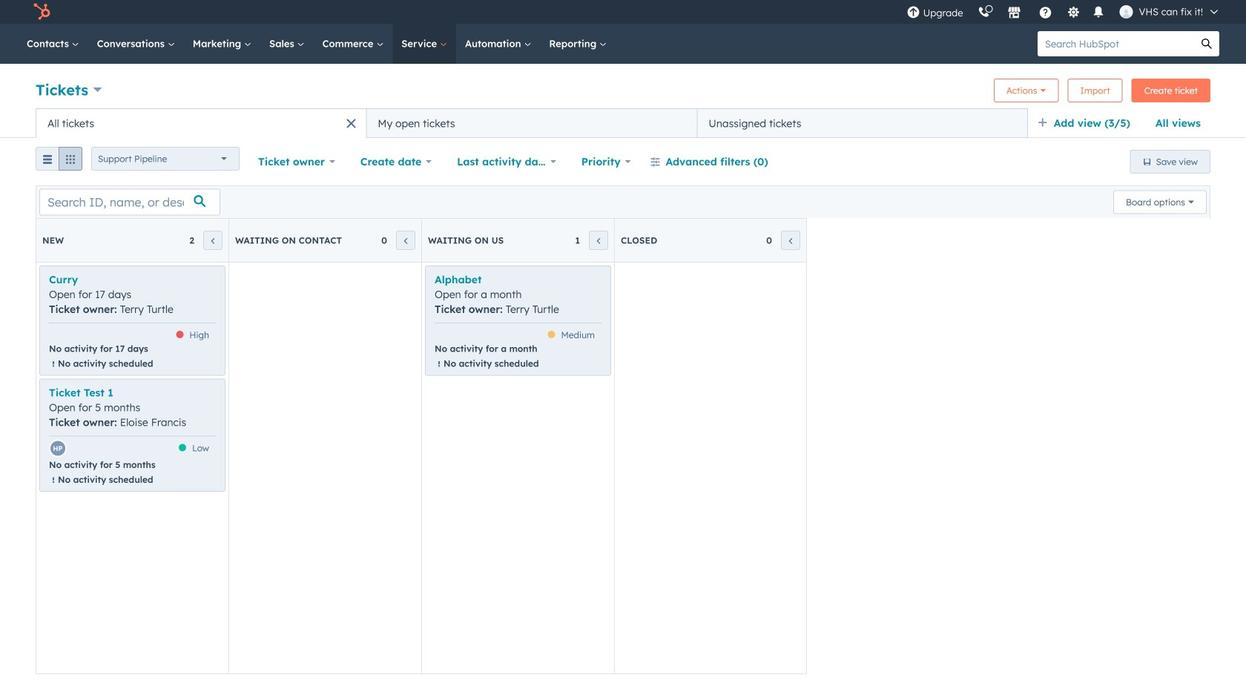 Task type: vqa. For each thing, say whether or not it's contained in the screenshot.
group
yes



Task type: describe. For each thing, give the bounding box(es) containing it.
terry turtle image
[[1120, 5, 1133, 19]]

marketplaces image
[[1008, 7, 1021, 20]]



Task type: locate. For each thing, give the bounding box(es) containing it.
Search HubSpot search field
[[1038, 31, 1195, 56]]

group
[[36, 147, 82, 177]]

menu
[[900, 0, 1229, 24]]

Search ID, name, or description search field
[[39, 189, 220, 216]]

banner
[[36, 74, 1211, 108]]



